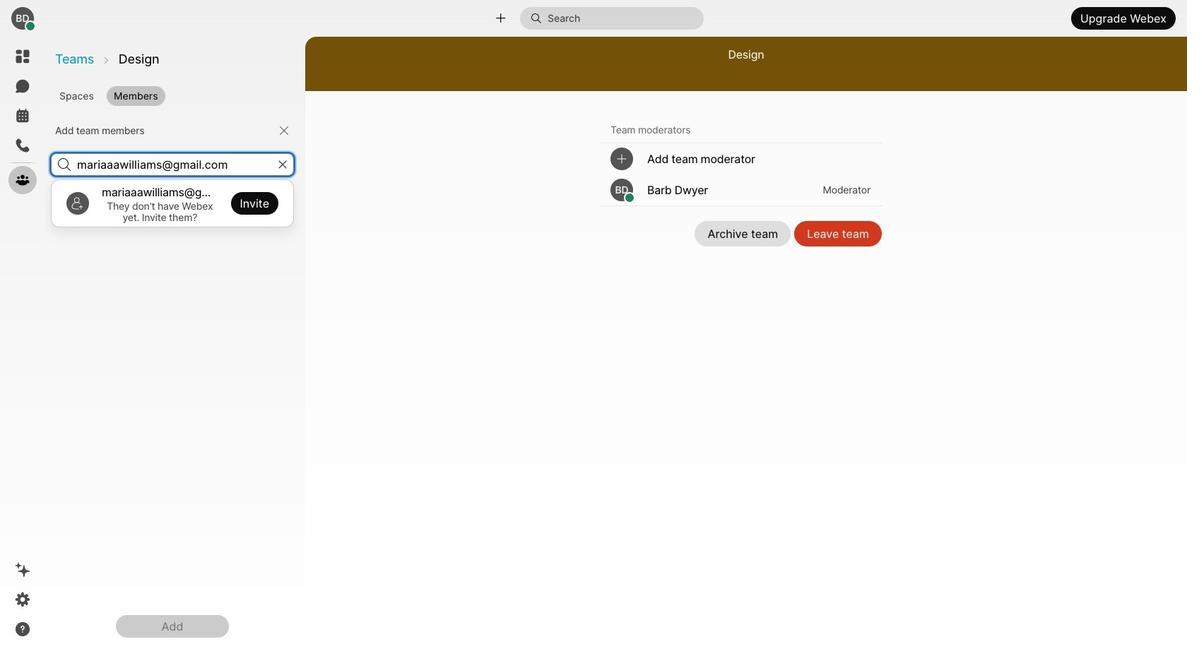 Task type: locate. For each thing, give the bounding box(es) containing it.
list item up add people by name or email text field
[[45, 117, 300, 144]]

list item down add people by name or email text field
[[55, 184, 290, 223]]

webex tab list
[[8, 42, 37, 194]]

close add team members section image
[[278, 125, 290, 136]]

navigation
[[0, 37, 45, 657]]

list item
[[45, 117, 300, 144], [55, 184, 290, 223]]

tab list
[[49, 81, 304, 107]]



Task type: describe. For each thing, give the bounding box(es) containing it.
Add people by name or email text field
[[51, 154, 294, 176]]

0 vertical spatial list item
[[45, 117, 300, 144]]

add team moderator list item
[[599, 143, 882, 175]]

team moderators list
[[599, 143, 882, 206]]

search_18 image
[[58, 159, 71, 171]]

1 vertical spatial list item
[[55, 184, 290, 223]]

barb dwyer list item
[[599, 175, 882, 206]]



